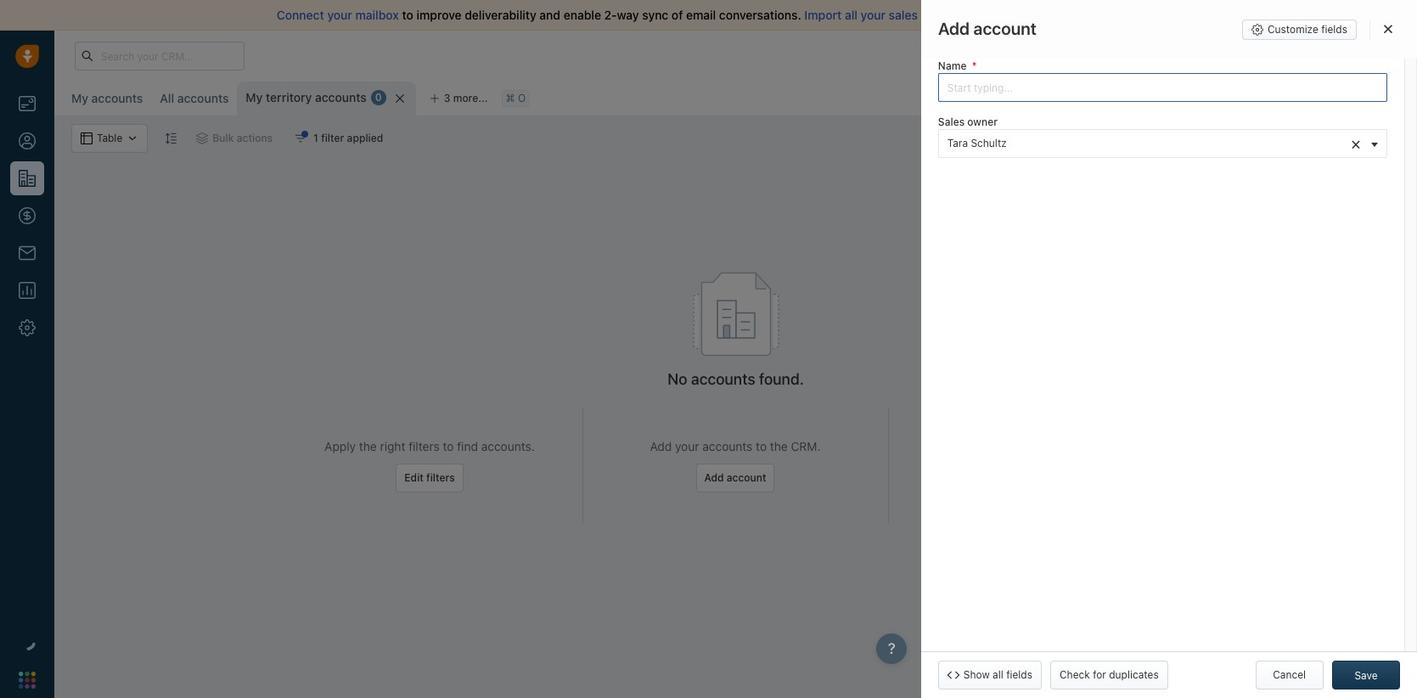 Task type: vqa. For each thing, say whether or not it's contained in the screenshot.
"CUSTOMIZE" corresponding to Customize fields
yes



Task type: describe. For each thing, give the bounding box(es) containing it.
2 horizontal spatial your
[[861, 8, 886, 22]]

save button
[[1333, 661, 1401, 690]]

Start typing... text field
[[938, 73, 1388, 102]]

explore
[[1097, 49, 1134, 62]]

customize fields
[[1268, 23, 1348, 36]]

filter
[[321, 132, 344, 144]]

explore plans link
[[1087, 45, 1172, 66]]

3 more...
[[444, 92, 488, 104]]

ends
[[996, 50, 1018, 61]]

enable
[[564, 8, 601, 22]]

accounts for my accounts
[[91, 91, 143, 105]]

import accounts
[[1189, 89, 1270, 102]]

import accounts button
[[1167, 82, 1278, 110]]

show all fields
[[964, 668, 1033, 681]]

container_wx8msf4aqz5i3rn1 image
[[196, 133, 208, 144]]

edit filters button
[[396, 464, 463, 493]]

container_wx8msf4aqz5i3rn1 image for customize table button
[[1051, 90, 1063, 102]]

name *
[[938, 59, 977, 72]]

sales
[[938, 116, 965, 128]]

all
[[160, 91, 174, 105]]

1 filter applied button
[[284, 124, 394, 153]]

bulk
[[213, 132, 234, 144]]

my territory accounts 0
[[246, 90, 382, 104]]

applied
[[347, 132, 383, 144]]

improve
[[417, 8, 462, 22]]

right
[[380, 439, 406, 453]]

customize table button
[[1040, 82, 1158, 110]]

so
[[949, 8, 963, 22]]

0 horizontal spatial account
[[727, 471, 767, 484]]

o
[[518, 92, 526, 105]]

don't
[[989, 8, 1019, 22]]

freshworks switcher image
[[19, 672, 36, 689]]

accounts left '0'
[[315, 90, 367, 104]]

account
[[974, 19, 1037, 38]]

check for duplicates button
[[1051, 661, 1169, 690]]

container_wx8msf4aqz5i3rn1 image for 1 filter applied button
[[295, 133, 307, 144]]

sales owner
[[938, 116, 998, 128]]

mailbox
[[356, 8, 399, 22]]

to left start
[[1051, 8, 1063, 22]]

import all your sales data link
[[805, 8, 949, 22]]

1
[[314, 132, 318, 144]]

⌘
[[506, 92, 515, 105]]

name
[[938, 59, 967, 72]]

1 the from the left
[[359, 439, 377, 453]]

more...
[[453, 92, 488, 104]]

add account
[[938, 19, 1037, 38]]

show
[[964, 668, 990, 681]]

no
[[668, 370, 688, 388]]

all accounts
[[160, 91, 229, 105]]

check for duplicates
[[1060, 668, 1159, 681]]

found.
[[759, 370, 804, 388]]

deliverability
[[465, 8, 537, 22]]

customize for customize fields
[[1268, 23, 1319, 36]]

email image
[[1249, 49, 1261, 63]]

your
[[953, 50, 974, 61]]

trial
[[976, 50, 993, 61]]

from
[[1095, 8, 1122, 22]]

tara schultz
[[948, 137, 1007, 150]]

scratch.
[[1125, 8, 1171, 22]]

add
[[938, 19, 970, 38]]

plans
[[1136, 49, 1163, 62]]

1 vertical spatial add
[[650, 439, 672, 453]]

accounts for import accounts
[[1225, 89, 1270, 102]]

edit
[[405, 471, 424, 484]]

0 horizontal spatial add account
[[705, 471, 767, 484]]

sales
[[889, 8, 918, 22]]

0
[[375, 91, 382, 104]]

⌘ o
[[506, 92, 526, 105]]

schultz
[[971, 137, 1007, 150]]

show all fields button
[[938, 661, 1042, 690]]

2-
[[604, 8, 617, 22]]

add your accounts to the crm.
[[650, 439, 821, 453]]

2 vertical spatial add
[[705, 471, 724, 484]]

crm.
[[791, 439, 821, 453]]

×
[[1351, 133, 1362, 153]]

start
[[1066, 8, 1092, 22]]

duplicates
[[1110, 668, 1159, 681]]

0 vertical spatial filters
[[409, 439, 440, 453]]

to right mailbox
[[402, 8, 414, 22]]

your for connect your mailbox to improve deliverability and enable 2-way sync of email conversations. import all your sales data so you don't have to start from scratch.
[[327, 8, 352, 22]]

dialog containing add account
[[921, 0, 1418, 698]]

all inside 'button'
[[993, 668, 1004, 681]]

close image
[[1385, 24, 1393, 34]]

apply
[[325, 439, 356, 453]]



Task type: locate. For each thing, give the bounding box(es) containing it.
fields right show
[[1007, 668, 1033, 681]]

add account button down add your accounts to the crm.
[[696, 464, 775, 493]]

territory
[[266, 90, 312, 104]]

1 vertical spatial account
[[727, 471, 767, 484]]

accounts inside button
[[1225, 89, 1270, 102]]

fields inside button
[[1322, 23, 1348, 36]]

0 horizontal spatial import
[[805, 8, 842, 22]]

customize
[[1268, 23, 1319, 36], [1067, 89, 1119, 102]]

container_wx8msf4aqz5i3rn1 image inside customize table button
[[1051, 90, 1063, 102]]

fields
[[1322, 23, 1348, 36], [1007, 668, 1033, 681]]

1 horizontal spatial fields
[[1322, 23, 1348, 36]]

bulk actions button
[[185, 124, 284, 153]]

have
[[1022, 8, 1048, 22]]

0 vertical spatial add
[[1339, 89, 1358, 102]]

1 vertical spatial all
[[993, 668, 1004, 681]]

sync
[[642, 8, 669, 22]]

3
[[444, 92, 451, 104]]

accounts.
[[481, 439, 535, 453]]

add account
[[1339, 89, 1401, 102], [705, 471, 767, 484]]

add
[[1339, 89, 1358, 102], [650, 439, 672, 453], [705, 471, 724, 484]]

add down no
[[650, 439, 672, 453]]

0 horizontal spatial the
[[359, 439, 377, 453]]

customize fields button
[[1243, 20, 1357, 40]]

your for add your accounts to the crm.
[[675, 439, 699, 453]]

1 vertical spatial fields
[[1007, 668, 1033, 681]]

for
[[1093, 668, 1107, 681]]

21
[[1031, 50, 1041, 61]]

edit filters
[[405, 471, 455, 484]]

fields left close icon
[[1322, 23, 1348, 36]]

1 horizontal spatial import
[[1189, 89, 1222, 102]]

1 horizontal spatial your
[[675, 439, 699, 453]]

1 horizontal spatial add
[[705, 471, 724, 484]]

1 horizontal spatial account
[[1361, 89, 1401, 102]]

1 horizontal spatial all
[[993, 668, 1004, 681]]

my for my territory accounts 0
[[246, 90, 263, 104]]

accounts down email icon
[[1225, 89, 1270, 102]]

customize inside button
[[1067, 89, 1119, 102]]

dialog
[[921, 0, 1418, 698]]

conversations.
[[719, 8, 802, 22]]

0 horizontal spatial my
[[71, 91, 88, 105]]

email
[[686, 8, 716, 22]]

accounts left all
[[91, 91, 143, 105]]

connect your mailbox link
[[277, 8, 402, 22]]

0 horizontal spatial add
[[650, 439, 672, 453]]

import inside button
[[1189, 89, 1222, 102]]

import accounts group
[[1167, 82, 1307, 110]]

accounts for all accounts
[[177, 91, 229, 105]]

your down no
[[675, 439, 699, 453]]

my
[[246, 90, 263, 104], [71, 91, 88, 105]]

add account up ×
[[1339, 89, 1401, 102]]

0 vertical spatial customize
[[1268, 23, 1319, 36]]

you
[[966, 8, 986, 22]]

3 more... button
[[420, 87, 497, 110]]

no accounts found.
[[668, 370, 804, 388]]

filters
[[409, 439, 440, 453], [426, 471, 455, 484]]

0 vertical spatial account
[[1361, 89, 1401, 102]]

save
[[1355, 669, 1378, 682]]

the left crm.
[[770, 439, 788, 453]]

customize for customize table
[[1067, 89, 1119, 102]]

all
[[845, 8, 858, 22], [993, 668, 1004, 681]]

1 vertical spatial container_wx8msf4aqz5i3rn1 image
[[295, 133, 307, 144]]

explore plans
[[1097, 49, 1163, 62]]

0 horizontal spatial add account button
[[696, 464, 775, 493]]

add account button up ×
[[1316, 82, 1409, 110]]

all left sales
[[845, 8, 858, 22]]

2 the from the left
[[770, 439, 788, 453]]

1 horizontal spatial container_wx8msf4aqz5i3rn1 image
[[1051, 90, 1063, 102]]

1 vertical spatial filters
[[426, 471, 455, 484]]

your
[[327, 8, 352, 22], [861, 8, 886, 22], [675, 439, 699, 453]]

customize table
[[1067, 89, 1147, 102]]

the
[[359, 439, 377, 453], [770, 439, 788, 453]]

cancel button
[[1256, 661, 1324, 690]]

find
[[457, 439, 478, 453]]

accounts
[[1225, 89, 1270, 102], [315, 90, 367, 104], [91, 91, 143, 105], [177, 91, 229, 105], [691, 370, 756, 388], [703, 439, 753, 453]]

0 vertical spatial add account
[[1339, 89, 1401, 102]]

your trial ends in 21 days
[[953, 50, 1064, 61]]

customize inside button
[[1268, 23, 1319, 36]]

all accounts button
[[151, 82, 237, 116], [160, 91, 229, 105]]

accounts down no accounts found. at the bottom
[[703, 439, 753, 453]]

1 horizontal spatial add account
[[1339, 89, 1401, 102]]

accounts right no
[[691, 370, 756, 388]]

0 horizontal spatial your
[[327, 8, 352, 22]]

1 vertical spatial add account
[[705, 471, 767, 484]]

add account down add your accounts to the crm.
[[705, 471, 767, 484]]

add down add your accounts to the crm.
[[705, 471, 724, 484]]

1 vertical spatial customize
[[1067, 89, 1119, 102]]

check
[[1060, 668, 1090, 681]]

2 horizontal spatial add
[[1339, 89, 1358, 102]]

1 vertical spatial add account button
[[696, 464, 775, 493]]

add account button
[[1316, 82, 1409, 110], [696, 464, 775, 493]]

way
[[617, 8, 639, 22]]

to left find
[[443, 439, 454, 453]]

owner
[[968, 116, 998, 128]]

tara
[[948, 137, 968, 150]]

0 horizontal spatial customize
[[1067, 89, 1119, 102]]

*
[[972, 59, 977, 72]]

to left crm.
[[756, 439, 767, 453]]

0 horizontal spatial container_wx8msf4aqz5i3rn1 image
[[295, 133, 307, 144]]

0 horizontal spatial all
[[845, 8, 858, 22]]

of
[[672, 8, 683, 22]]

cancel
[[1273, 668, 1306, 681]]

0 vertical spatial container_wx8msf4aqz5i3rn1 image
[[1051, 90, 1063, 102]]

add up ×
[[1339, 89, 1358, 102]]

days
[[1044, 50, 1064, 61]]

table
[[1122, 89, 1147, 102]]

container_wx8msf4aqz5i3rn1 image down days
[[1051, 90, 1063, 102]]

filters inside button
[[426, 471, 455, 484]]

my accounts
[[71, 91, 143, 105]]

1 horizontal spatial customize
[[1268, 23, 1319, 36]]

connect
[[277, 8, 324, 22]]

in
[[1020, 50, 1028, 61]]

1 horizontal spatial add account button
[[1316, 82, 1409, 110]]

the left right
[[359, 439, 377, 453]]

1 vertical spatial import
[[1189, 89, 1222, 102]]

to
[[402, 8, 414, 22], [1051, 8, 1063, 22], [443, 439, 454, 453], [756, 439, 767, 453]]

my for my accounts
[[71, 91, 88, 105]]

actions
[[237, 132, 273, 144]]

bulk actions
[[213, 132, 273, 144]]

0 vertical spatial all
[[845, 8, 858, 22]]

data
[[921, 8, 946, 22]]

filters right edit
[[426, 471, 455, 484]]

my accounts button
[[63, 82, 151, 116], [71, 91, 143, 105]]

all right show
[[993, 668, 1004, 681]]

0 horizontal spatial fields
[[1007, 668, 1033, 681]]

your left mailbox
[[327, 8, 352, 22]]

container_wx8msf4aqz5i3rn1 image left the 1
[[295, 133, 307, 144]]

0 vertical spatial fields
[[1322, 23, 1348, 36]]

connect your mailbox to improve deliverability and enable 2-way sync of email conversations. import all your sales data so you don't have to start from scratch.
[[277, 8, 1171, 22]]

accounts for no accounts found.
[[691, 370, 756, 388]]

and
[[540, 8, 561, 22]]

container_wx8msf4aqz5i3rn1 image
[[1051, 90, 1063, 102], [295, 133, 307, 144]]

fields inside 'button'
[[1007, 668, 1033, 681]]

accounts right all
[[177, 91, 229, 105]]

apply the right filters to find accounts.
[[325, 439, 535, 453]]

your left sales
[[861, 8, 886, 22]]

account up ×
[[1361, 89, 1401, 102]]

account down add your accounts to the crm.
[[727, 471, 767, 484]]

0 vertical spatial import
[[805, 8, 842, 22]]

1 horizontal spatial my
[[246, 90, 263, 104]]

container_wx8msf4aqz5i3rn1 image inside 1 filter applied button
[[295, 133, 307, 144]]

0 vertical spatial add account button
[[1316, 82, 1409, 110]]

1 filter applied
[[314, 132, 383, 144]]

1 horizontal spatial the
[[770, 439, 788, 453]]

my territory accounts link
[[246, 89, 367, 106]]

Search your CRM... text field
[[75, 42, 245, 71]]

filters right right
[[409, 439, 440, 453]]



